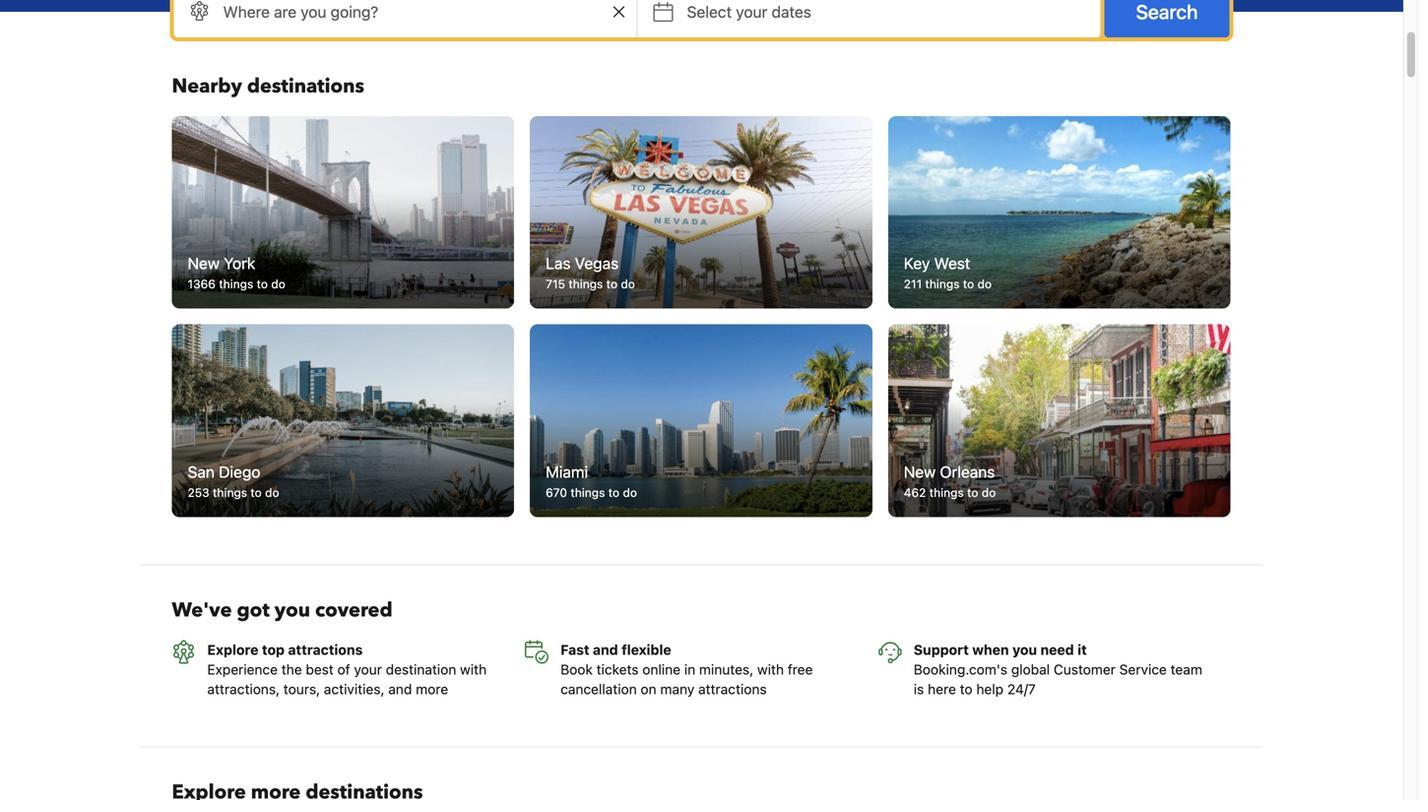 Task type: locate. For each thing, give the bounding box(es) containing it.
things down vegas
[[569, 277, 603, 291]]

new orleans image
[[888, 325, 1231, 517]]

to down diego
[[251, 486, 262, 500]]

activities,
[[324, 682, 385, 698]]

attractions down minutes,
[[699, 682, 767, 698]]

with inside explore top attractions experience the best of your destination with attractions, tours, activities, and more
[[460, 662, 487, 678]]

select your dates
[[687, 2, 812, 21]]

you right got
[[275, 597, 310, 624]]

0 horizontal spatial attractions
[[288, 642, 363, 658]]

customer
[[1054, 662, 1116, 678]]

your
[[736, 2, 768, 21], [354, 662, 382, 678]]

san diego 253 things to do
[[188, 463, 279, 500]]

flexible
[[622, 642, 672, 658]]

253
[[188, 486, 210, 500]]

do right 670
[[623, 486, 637, 500]]

1 horizontal spatial attractions
[[699, 682, 767, 698]]

your up activities,
[[354, 662, 382, 678]]

attractions,
[[207, 682, 280, 698]]

to down west
[[963, 277, 975, 291]]

things inside san diego 253 things to do
[[213, 486, 247, 500]]

things down west
[[926, 277, 960, 291]]

service
[[1120, 662, 1167, 678]]

to inside new york 1366 things to do
[[257, 277, 268, 291]]

to inside las vegas 715 things to do
[[607, 277, 618, 291]]

0 horizontal spatial with
[[460, 662, 487, 678]]

to right 670
[[609, 486, 620, 500]]

you up global
[[1013, 642, 1038, 658]]

need
[[1041, 642, 1075, 658]]

york
[[224, 254, 255, 273]]

0 horizontal spatial new
[[188, 254, 220, 273]]

1 vertical spatial attractions
[[699, 682, 767, 698]]

do inside key west 211 things to do
[[978, 277, 992, 291]]

with inside fast and flexible book tickets online in minutes, with free cancellation on many attractions
[[758, 662, 784, 678]]

vegas
[[575, 254, 619, 273]]

and
[[593, 642, 618, 658], [388, 682, 412, 698]]

miami 670 things to do
[[546, 463, 637, 500]]

0 horizontal spatial and
[[388, 682, 412, 698]]

0 vertical spatial and
[[593, 642, 618, 658]]

to
[[257, 277, 268, 291], [607, 277, 618, 291], [963, 277, 975, 291], [251, 486, 262, 500], [609, 486, 620, 500], [968, 486, 979, 500], [960, 682, 973, 698]]

attractions up best
[[288, 642, 363, 658]]

do right 1366
[[271, 277, 286, 291]]

do
[[271, 277, 286, 291], [621, 277, 635, 291], [978, 277, 992, 291], [265, 486, 279, 500], [623, 486, 637, 500], [982, 486, 996, 500]]

things inside new york 1366 things to do
[[219, 277, 253, 291]]

experience
[[207, 662, 278, 678]]

things for new york
[[219, 277, 253, 291]]

new york image
[[172, 116, 514, 309]]

1 horizontal spatial new
[[904, 463, 936, 482]]

free
[[788, 662, 813, 678]]

do right 211
[[978, 277, 992, 291]]

things down diego
[[213, 486, 247, 500]]

462
[[904, 486, 926, 500]]

with
[[460, 662, 487, 678], [758, 662, 784, 678]]

1 vertical spatial new
[[904, 463, 936, 482]]

new up 462
[[904, 463, 936, 482]]

and down destination
[[388, 682, 412, 698]]

to inside key west 211 things to do
[[963, 277, 975, 291]]

your left dates
[[736, 2, 768, 21]]

support when you need it booking.com's global customer service team is here to help 24/7
[[914, 642, 1203, 698]]

1 horizontal spatial and
[[593, 642, 618, 658]]

new
[[188, 254, 220, 273], [904, 463, 936, 482]]

orleans
[[940, 463, 995, 482]]

to down orleans
[[968, 486, 979, 500]]

attractions
[[288, 642, 363, 658], [699, 682, 767, 698]]

in
[[685, 662, 696, 678]]

1 vertical spatial you
[[1013, 642, 1038, 658]]

Where are you going? search field
[[174, 0, 637, 37]]

1 with from the left
[[460, 662, 487, 678]]

online
[[643, 662, 681, 678]]

2 with from the left
[[758, 662, 784, 678]]

1 horizontal spatial with
[[758, 662, 784, 678]]

we've
[[172, 597, 232, 624]]

to inside new orleans 462 things to do
[[968, 486, 979, 500]]

0 horizontal spatial you
[[275, 597, 310, 624]]

things down york
[[219, 277, 253, 291]]

1 horizontal spatial you
[[1013, 642, 1038, 658]]

1 vertical spatial and
[[388, 682, 412, 698]]

do down orleans
[[982, 486, 996, 500]]

to down vegas
[[607, 277, 618, 291]]

do inside san diego 253 things to do
[[265, 486, 279, 500]]

with left free on the right bottom of page
[[758, 662, 784, 678]]

do for new orleans
[[982, 486, 996, 500]]

things for san diego
[[213, 486, 247, 500]]

las
[[546, 254, 571, 273]]

0 vertical spatial new
[[188, 254, 220, 273]]

search
[[1136, 0, 1198, 23]]

do right 253
[[265, 486, 279, 500]]

1 horizontal spatial your
[[736, 2, 768, 21]]

things down orleans
[[930, 486, 964, 500]]

do right 715
[[621, 277, 635, 291]]

0 vertical spatial attractions
[[288, 642, 363, 658]]

to right 1366
[[257, 277, 268, 291]]

diego
[[219, 463, 261, 482]]

west
[[935, 254, 971, 273]]

0 vertical spatial you
[[275, 597, 310, 624]]

nearby destinations
[[172, 73, 364, 100]]

here
[[928, 682, 956, 698]]

things down miami on the left of page
[[571, 486, 605, 500]]

help
[[977, 682, 1004, 698]]

san diego image
[[172, 325, 514, 517]]

minutes,
[[699, 662, 754, 678]]

1 vertical spatial your
[[354, 662, 382, 678]]

things
[[219, 277, 253, 291], [569, 277, 603, 291], [926, 277, 960, 291], [213, 486, 247, 500], [571, 486, 605, 500], [930, 486, 964, 500]]

do inside new orleans 462 things to do
[[982, 486, 996, 500]]

things inside key west 211 things to do
[[926, 277, 960, 291]]

you
[[275, 597, 310, 624], [1013, 642, 1038, 658]]

to inside san diego 253 things to do
[[251, 486, 262, 500]]

explore
[[207, 642, 259, 658]]

and inside fast and flexible book tickets online in minutes, with free cancellation on many attractions
[[593, 642, 618, 658]]

global
[[1012, 662, 1050, 678]]

more
[[416, 682, 448, 698]]

miami image
[[530, 325, 873, 517]]

book
[[561, 662, 593, 678]]

you inside support when you need it booking.com's global customer service team is here to help 24/7
[[1013, 642, 1038, 658]]

0 horizontal spatial your
[[354, 662, 382, 678]]

things inside new orleans 462 things to do
[[930, 486, 964, 500]]

new inside new orleans 462 things to do
[[904, 463, 936, 482]]

new inside new york 1366 things to do
[[188, 254, 220, 273]]

with right destination
[[460, 662, 487, 678]]

to for san diego
[[251, 486, 262, 500]]

and up tickets
[[593, 642, 618, 658]]

to down booking.com's
[[960, 682, 973, 698]]

do inside new york 1366 things to do
[[271, 277, 286, 291]]

do inside las vegas 715 things to do
[[621, 277, 635, 291]]

0 vertical spatial your
[[736, 2, 768, 21]]

things inside las vegas 715 things to do
[[569, 277, 603, 291]]

new up 1366
[[188, 254, 220, 273]]

attractions inside explore top attractions experience the best of your destination with attractions, tours, activities, and more
[[288, 642, 363, 658]]



Task type: describe. For each thing, give the bounding box(es) containing it.
tickets
[[597, 662, 639, 678]]

to for new orleans
[[968, 486, 979, 500]]

got
[[237, 597, 270, 624]]

new orleans 462 things to do
[[904, 463, 996, 500]]

do for las vegas
[[621, 277, 635, 291]]

211
[[904, 277, 922, 291]]

key west 211 things to do
[[904, 254, 992, 291]]

san
[[188, 463, 215, 482]]

on
[[641, 682, 657, 698]]

things for key west
[[926, 277, 960, 291]]

fast and flexible book tickets online in minutes, with free cancellation on many attractions
[[561, 642, 813, 698]]

24/7
[[1008, 682, 1036, 698]]

destination
[[386, 662, 456, 678]]

top
[[262, 642, 285, 658]]

is
[[914, 682, 924, 698]]

things inside miami 670 things to do
[[571, 486, 605, 500]]

search button
[[1105, 0, 1230, 37]]

las vegas image
[[530, 116, 873, 309]]

fast
[[561, 642, 590, 658]]

we've got you covered
[[172, 597, 393, 624]]

to for new york
[[257, 277, 268, 291]]

and inside explore top attractions experience the best of your destination with attractions, tours, activities, and more
[[388, 682, 412, 698]]

attractions inside fast and flexible book tickets online in minutes, with free cancellation on many attractions
[[699, 682, 767, 698]]

do for key west
[[978, 277, 992, 291]]

when
[[973, 642, 1009, 658]]

las vegas 715 things to do
[[546, 254, 635, 291]]

to for las vegas
[[607, 277, 618, 291]]

of
[[338, 662, 350, 678]]

you for got
[[275, 597, 310, 624]]

your inside explore top attractions experience the best of your destination with attractions, tours, activities, and more
[[354, 662, 382, 678]]

many
[[660, 682, 695, 698]]

things for new orleans
[[930, 486, 964, 500]]

dates
[[772, 2, 812, 21]]

new york 1366 things to do
[[188, 254, 286, 291]]

support
[[914, 642, 969, 658]]

booking.com's
[[914, 662, 1008, 678]]

miami
[[546, 463, 588, 482]]

it
[[1078, 642, 1087, 658]]

to for key west
[[963, 277, 975, 291]]

key
[[904, 254, 930, 273]]

select
[[687, 2, 732, 21]]

the
[[282, 662, 302, 678]]

things for las vegas
[[569, 277, 603, 291]]

best
[[306, 662, 334, 678]]

tours,
[[284, 682, 320, 698]]

new for new york
[[188, 254, 220, 273]]

670
[[546, 486, 567, 500]]

do inside miami 670 things to do
[[623, 486, 637, 500]]

do for new york
[[271, 277, 286, 291]]

to inside miami 670 things to do
[[609, 486, 620, 500]]

do for san diego
[[265, 486, 279, 500]]

explore top attractions experience the best of your destination with attractions, tours, activities, and more
[[207, 642, 487, 698]]

covered
[[315, 597, 393, 624]]

cancellation
[[561, 682, 637, 698]]

key west image
[[888, 116, 1231, 309]]

1366
[[188, 277, 216, 291]]

nearby
[[172, 73, 242, 100]]

715
[[546, 277, 565, 291]]

team
[[1171, 662, 1203, 678]]

you for when
[[1013, 642, 1038, 658]]

destinations
[[247, 73, 364, 100]]

new for new orleans
[[904, 463, 936, 482]]

to inside support when you need it booking.com's global customer service team is here to help 24/7
[[960, 682, 973, 698]]



Task type: vqa. For each thing, say whether or not it's contained in the screenshot.


